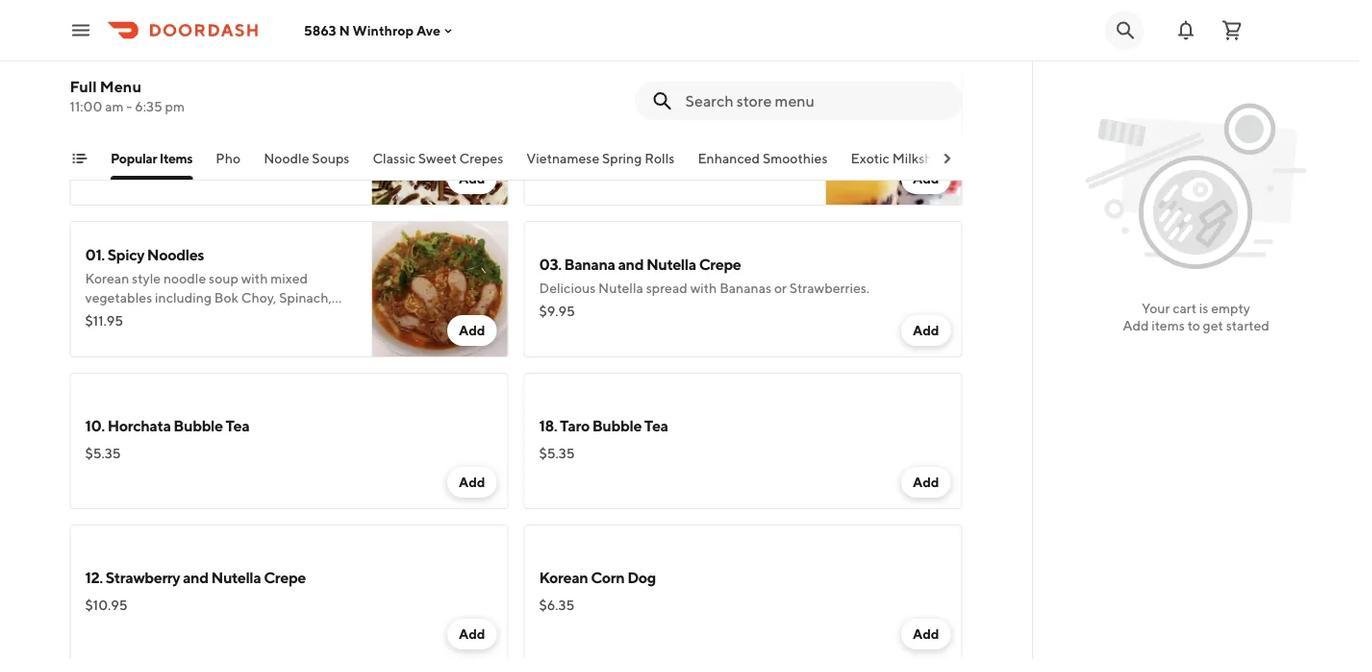 Task type: describe. For each thing, give the bounding box(es) containing it.
topped
[[244, 119, 291, 135]]

chocolate
[[193, 138, 256, 154]]

crunch
[[148, 94, 199, 112]]

bananas
[[720, 280, 772, 296]]

noodle
[[263, 151, 309, 166]]

milkshakes
[[892, 151, 960, 166]]

Item Search search field
[[685, 90, 947, 112]]

0 items, open order cart image
[[1221, 19, 1244, 42]]

stick,
[[125, 157, 157, 173]]

01. spicy noodles
[[85, 246, 204, 264]]

exotic milkshakes
[[850, 151, 960, 166]]

and inside 04. oreo crunch made with classic oreo's. topped with whipped cream, chocolate sprinkles, oreo pocky stick, and an oreo.
[[160, 157, 183, 173]]

vietnamese spring rolls
[[526, 151, 674, 166]]

cream,
[[146, 138, 190, 154]]

12. for 12. strawberry and nutella crepe
[[85, 569, 103, 587]]

tea for 12. mango bubble tea
[[662, 113, 686, 131]]

03. banana and nutella crepe delicious nutella spread with bananas or strawberries. $9.95 add
[[539, 255, 939, 339]]

notification bell image
[[1174, 19, 1198, 42]]

delicious
[[539, 280, 596, 296]]

with for 03.
[[690, 280, 717, 296]]

n
[[339, 22, 350, 38]]

your
[[1142, 301, 1170, 316]]

crepes
[[459, 151, 503, 166]]

add inside your cart is empty add items to get started
[[1123, 318, 1149, 334]]

$6.35
[[539, 598, 575, 614]]

vietnamese spring rolls button
[[526, 149, 674, 180]]

items
[[159, 151, 192, 166]]

korean
[[539, 569, 588, 587]]

whipped
[[85, 138, 143, 154]]

04. oreo crunch image
[[372, 69, 508, 206]]

12. strawberry and nutella crepe
[[85, 569, 306, 587]]

10. horchata bubble tea
[[85, 417, 249, 435]]

$6.95
[[85, 161, 121, 177]]

classic inside 04. oreo crunch made with classic oreo's. topped with whipped cream, chocolate sprinkles, oreo pocky stick, and an oreo.
[[153, 119, 195, 135]]

pho button
[[215, 149, 240, 180]]

01. spicy noodles image
[[372, 221, 508, 358]]

horchata
[[107, 417, 171, 435]]

sweet
[[418, 151, 456, 166]]

add inside the 03. banana and nutella crepe delicious nutella spread with bananas or strawberries. $9.95 add
[[913, 323, 939, 339]]

6:35
[[135, 99, 162, 114]]

12. mango bubble tea image
[[826, 69, 962, 206]]

winthrop
[[353, 22, 414, 38]]

bubble for mango
[[610, 113, 659, 131]]

an
[[186, 157, 201, 173]]

12. mango bubble tea
[[539, 113, 686, 131]]

$5.35 for 10.
[[85, 446, 121, 462]]

$11.95
[[85, 313, 123, 329]]

show menu categories image
[[72, 151, 87, 166]]

banana
[[564, 255, 615, 274]]

rolls
[[644, 151, 674, 166]]

$9.50
[[85, 9, 122, 25]]

smoothies
[[762, 151, 827, 166]]

strawberries.
[[789, 280, 870, 296]]

noodle soups button
[[263, 149, 349, 180]]

01. shrimp spring roll (2) image
[[372, 0, 508, 54]]

$10.95
[[85, 598, 128, 614]]

korean corn dog
[[539, 569, 656, 587]]

bubble for taro
[[592, 417, 642, 435]]

oreo's.
[[198, 119, 242, 135]]

sprinkles,
[[259, 138, 318, 154]]

started
[[1226, 318, 1269, 334]]

nutella for 12. strawberry and nutella crepe
[[211, 569, 261, 587]]

your cart is empty add items to get started
[[1123, 301, 1269, 334]]

04.
[[85, 94, 108, 112]]

open menu image
[[69, 19, 92, 42]]

spread
[[646, 280, 688, 296]]

empty
[[1211, 301, 1250, 316]]

exotic
[[850, 151, 889, 166]]

pm
[[165, 99, 185, 114]]

spicy
[[107, 246, 144, 264]]

-
[[126, 99, 132, 114]]



Task type: locate. For each thing, give the bounding box(es) containing it.
bubble
[[610, 113, 659, 131], [173, 417, 223, 435], [592, 417, 642, 435]]

or
[[774, 280, 787, 296]]

noodle soups
[[263, 151, 349, 166]]

and for 12. strawberry and nutella crepe
[[183, 569, 208, 587]]

tea
[[662, 113, 686, 131], [226, 417, 249, 435], [644, 417, 668, 435]]

1 horizontal spatial with
[[294, 119, 320, 135]]

04. oreo crunch made with classic oreo's. topped with whipped cream, chocolate sprinkles, oreo pocky stick, and an oreo.
[[85, 94, 353, 173]]

tea for 18. taro bubble tea
[[644, 417, 668, 435]]

and right banana in the left of the page
[[618, 255, 644, 274]]

made
[[85, 119, 120, 135]]

with inside the 03. banana and nutella crepe delicious nutella spread with bananas or strawberries. $9.95 add
[[690, 280, 717, 296]]

10.
[[85, 417, 105, 435]]

nutella right strawberry
[[211, 569, 261, 587]]

5863 n winthrop ave button
[[304, 22, 456, 38]]

1 vertical spatial nutella
[[598, 280, 643, 296]]

nutella up spread
[[646, 255, 696, 274]]

enhanced smoothies button
[[697, 149, 827, 180]]

0 vertical spatial 12.
[[539, 113, 557, 131]]

03.
[[539, 255, 561, 274]]

classic inside "button"
[[372, 151, 415, 166]]

am
[[105, 99, 124, 114]]

and down cream,
[[160, 157, 183, 173]]

classic sweet crepes
[[372, 151, 503, 166]]

corn
[[591, 569, 625, 587]]

$5.35 down 18.
[[539, 446, 575, 462]]

crepe inside the 03. banana and nutella crepe delicious nutella spread with bananas or strawberries. $9.95 add
[[699, 255, 741, 274]]

soups
[[312, 151, 349, 166]]

$5.35
[[539, 142, 575, 158], [85, 446, 121, 462], [539, 446, 575, 462]]

1 vertical spatial classic
[[372, 151, 415, 166]]

11:00
[[70, 99, 102, 114]]

0 vertical spatial classic
[[153, 119, 195, 135]]

nutella down banana in the left of the page
[[598, 280, 643, 296]]

1 vertical spatial 12.
[[85, 569, 103, 587]]

nutella for 03. banana and nutella crepe delicious nutella spread with bananas or strawberries. $9.95 add
[[646, 255, 696, 274]]

18.
[[539, 417, 557, 435]]

12. left mango
[[539, 113, 557, 131]]

bubble for horchata
[[173, 417, 223, 435]]

scroll menu navigation right image
[[939, 151, 955, 166]]

classic
[[153, 119, 195, 135], [372, 151, 415, 166]]

$5.35 for 18.
[[539, 446, 575, 462]]

is
[[1199, 301, 1209, 316]]

01.
[[85, 246, 105, 264]]

crepe for strawberry
[[264, 569, 306, 587]]

$5.35 for 12.
[[539, 142, 575, 158]]

1 horizontal spatial oreo
[[321, 138, 353, 154]]

popular
[[110, 151, 157, 166]]

crepe for banana
[[699, 255, 741, 274]]

with up sprinkles,
[[294, 119, 320, 135]]

bubble up spring
[[610, 113, 659, 131]]

spring
[[602, 151, 641, 166]]

get
[[1203, 318, 1223, 334]]

tea for 10. horchata bubble tea
[[226, 417, 249, 435]]

with
[[123, 119, 150, 135], [294, 119, 320, 135], [690, 280, 717, 296]]

0 horizontal spatial with
[[123, 119, 150, 135]]

1 horizontal spatial crepe
[[699, 255, 741, 274]]

0 vertical spatial oreo
[[111, 94, 146, 112]]

and right strawberry
[[183, 569, 208, 587]]

and for 03. banana and nutella crepe delicious nutella spread with bananas or strawberries. $9.95 add
[[618, 255, 644, 274]]

classic left sweet
[[372, 151, 415, 166]]

1 vertical spatial crepe
[[264, 569, 306, 587]]

mango
[[559, 113, 607, 131]]

bubble right 'horchata'
[[173, 417, 223, 435]]

to
[[1188, 318, 1200, 334]]

2 vertical spatial and
[[183, 569, 208, 587]]

popular items
[[110, 151, 192, 166]]

0 horizontal spatial nutella
[[211, 569, 261, 587]]

2 vertical spatial nutella
[[211, 569, 261, 587]]

crepe
[[699, 255, 741, 274], [264, 569, 306, 587]]

0 horizontal spatial classic
[[153, 119, 195, 135]]

add
[[459, 171, 485, 187], [913, 171, 939, 187], [1123, 318, 1149, 334], [459, 323, 485, 339], [913, 323, 939, 339], [459, 475, 485, 491], [913, 475, 939, 491], [459, 627, 485, 643], [913, 627, 939, 643]]

pho
[[215, 151, 240, 166]]

noodles
[[147, 246, 204, 264]]

$5.35 down mango
[[539, 142, 575, 158]]

add button
[[447, 164, 497, 194], [901, 164, 951, 194], [447, 315, 497, 346], [901, 315, 951, 346], [447, 467, 497, 498], [901, 467, 951, 498], [447, 619, 497, 650], [901, 619, 951, 650]]

full menu 11:00 am - 6:35 pm
[[70, 77, 185, 114]]

0 horizontal spatial crepe
[[264, 569, 306, 587]]

0 vertical spatial and
[[160, 157, 183, 173]]

1 horizontal spatial 12.
[[539, 113, 557, 131]]

12. up $10.95
[[85, 569, 103, 587]]

2 horizontal spatial nutella
[[646, 255, 696, 274]]

items
[[1152, 318, 1185, 334]]

0 horizontal spatial 12.
[[85, 569, 103, 587]]

2 horizontal spatial with
[[690, 280, 717, 296]]

bubble right taro
[[592, 417, 642, 435]]

enhanced
[[697, 151, 760, 166]]

exotic milkshakes button
[[850, 149, 960, 180]]

pocky
[[85, 157, 123, 173]]

taro
[[560, 417, 589, 435]]

full
[[70, 77, 97, 96]]

18. taro bubble tea
[[539, 417, 668, 435]]

0 horizontal spatial oreo
[[111, 94, 146, 112]]

strawberry
[[105, 569, 180, 587]]

oreo
[[111, 94, 146, 112], [321, 138, 353, 154]]

with down -
[[123, 119, 150, 135]]

5863
[[304, 22, 336, 38]]

$9.95
[[539, 303, 575, 319]]

dog
[[627, 569, 656, 587]]

cart
[[1173, 301, 1197, 316]]

0 vertical spatial nutella
[[646, 255, 696, 274]]

12.
[[539, 113, 557, 131], [85, 569, 103, 587]]

1 vertical spatial and
[[618, 255, 644, 274]]

nutella
[[646, 255, 696, 274], [598, 280, 643, 296], [211, 569, 261, 587]]

classic sweet crepes button
[[372, 149, 503, 180]]

0 vertical spatial crepe
[[699, 255, 741, 274]]

vietnamese
[[526, 151, 599, 166]]

5863 n winthrop ave
[[304, 22, 441, 38]]

oreo.
[[203, 157, 238, 173]]

1 horizontal spatial nutella
[[598, 280, 643, 296]]

menu
[[100, 77, 141, 96]]

and inside the 03. banana and nutella crepe delicious nutella spread with bananas or strawberries. $9.95 add
[[618, 255, 644, 274]]

12. for 12. mango bubble tea
[[539, 113, 557, 131]]

1 horizontal spatial classic
[[372, 151, 415, 166]]

1 vertical spatial oreo
[[321, 138, 353, 154]]

with right spread
[[690, 280, 717, 296]]

with for 04.
[[294, 119, 320, 135]]

ave
[[416, 22, 441, 38]]

$5.35 down 10.
[[85, 446, 121, 462]]

classic up cream,
[[153, 119, 195, 135]]

enhanced smoothies
[[697, 151, 827, 166]]



Task type: vqa. For each thing, say whether or not it's contained in the screenshot.
items
yes



